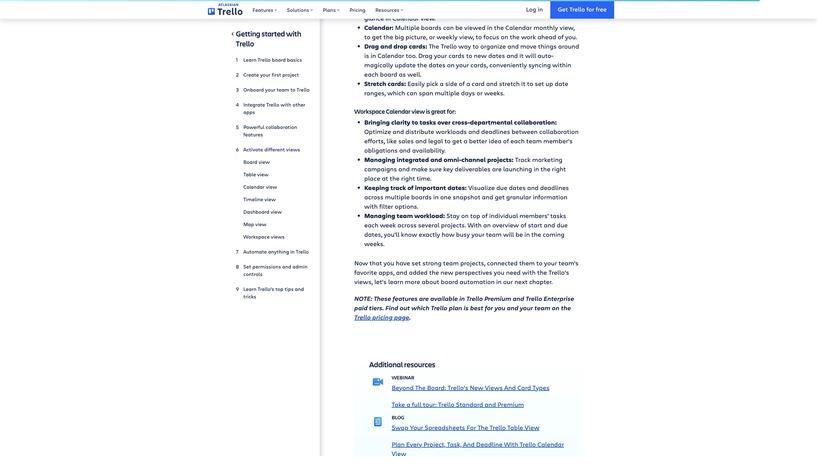 Task type: vqa. For each thing, say whether or not it's contained in the screenshot.
busy
yes



Task type: locate. For each thing, give the bounding box(es) containing it.
get inside bringing clarity to tasks over cross-departmental collaboration: optimize and distribute workloads and deadlines between collaboration efforts, like sales and legal to get a better idea of each team member's obligations and availability.
[[453, 137, 463, 145]]

0 vertical spatial set
[[535, 80, 545, 88]]

map
[[244, 221, 254, 228]]

and right the card
[[487, 80, 498, 88]]

you. inside add all the boards that are relevant to you. select boards from your workspace and access all the cards from those boards at a glance in calendar view.
[[523, 0, 535, 4]]

1 horizontal spatial view
[[525, 424, 540, 432]]

board:
[[428, 384, 447, 392]]

deadlines inside bringing clarity to tasks over cross-departmental collaboration: optimize and distribute workloads and deadlines between collaboration efforts, like sales and legal to get a better idea of each team member's obligations and availability.
[[482, 128, 511, 136]]

page progress progress bar
[[0, 0, 761, 1]]

0 vertical spatial learn
[[244, 56, 257, 63]]

trello's down set permissions and admin controls link
[[258, 286, 274, 293]]

which inside the note: these features are available in trello premium and trello enterprise paid tiers. find out which trello plan is best for you and your team on the trello pricing page .
[[412, 304, 430, 313]]

your up trello's
[[545, 259, 558, 268]]

0 horizontal spatial view
[[392, 450, 407, 457]]

week
[[380, 221, 396, 230]]

features for collaboration
[[244, 131, 263, 138]]

team down first
[[277, 86, 289, 93]]

marketing
[[533, 156, 563, 164]]

weeks. inside the easily pick a side of a card and stretch it to set up date ranges, which can span multiple days or weeks.
[[485, 89, 505, 97]]

0 horizontal spatial table
[[244, 171, 256, 178]]

0 vertical spatial or
[[429, 33, 435, 41]]

0 vertical spatial and
[[505, 384, 516, 392]]

at
[[557, 5, 564, 13], [382, 174, 389, 183]]

0 horizontal spatial cards:
[[388, 80, 406, 88]]

across inside the stay on top of individual members' tasks each week across several projects. with an overview of start and due dates, you'll know exactly how busy your team will be in the coming weeks.
[[398, 221, 417, 230]]

1 horizontal spatial the
[[429, 42, 440, 51]]

1 vertical spatial or
[[477, 89, 483, 97]]

across up know
[[398, 221, 417, 230]]

and up conveniently
[[507, 52, 518, 60]]

is left great on the top right of page
[[426, 107, 431, 116]]

from
[[365, 5, 379, 13], [501, 5, 515, 13]]

1 vertical spatial learn
[[244, 286, 257, 293]]

and down the distribute
[[416, 137, 427, 145]]

views right the different
[[286, 146, 300, 153]]

0 horizontal spatial deadlines
[[482, 128, 511, 136]]

boards down keeping track of important dates:
[[412, 193, 432, 202]]

1 vertical spatial be
[[516, 231, 523, 239]]

1 horizontal spatial tasks
[[551, 212, 567, 220]]

2 learn from the top
[[244, 286, 257, 293]]

select
[[537, 0, 555, 4]]

free
[[596, 5, 607, 13]]

1 horizontal spatial dates
[[489, 52, 506, 60]]

2 horizontal spatial board
[[441, 278, 459, 286]]

0 horizontal spatial from
[[365, 5, 379, 13]]

on up side
[[447, 61, 455, 69]]

1 horizontal spatial which
[[412, 304, 430, 313]]

cards down way
[[449, 52, 465, 60]]

in down start
[[525, 231, 530, 239]]

0 horizontal spatial you.
[[523, 0, 535, 4]]

managing for stay on top of individual members' tasks each week across several projects. with an overview of start and due dates, you'll know exactly how busy your team will be in the coming weeks.
[[365, 212, 396, 220]]

due
[[497, 184, 508, 192], [557, 221, 568, 230]]

0 horizontal spatial trello's
[[258, 286, 274, 293]]

conveniently
[[490, 61, 527, 69]]

your down page progress progress bar
[[380, 5, 393, 13]]

view up calendar view
[[258, 171, 269, 178]]

the
[[429, 42, 440, 51], [416, 384, 426, 392], [478, 424, 489, 432]]

calendar
[[393, 14, 419, 23], [506, 23, 532, 32], [378, 52, 405, 60], [386, 107, 411, 116], [244, 184, 265, 190], [538, 441, 565, 449]]

1 horizontal spatial views
[[286, 146, 300, 153]]

swap
[[392, 424, 409, 432]]

in left our
[[497, 278, 502, 286]]

1 horizontal spatial set
[[535, 80, 545, 88]]

1 vertical spatial each
[[511, 137, 525, 145]]

to down project
[[291, 86, 296, 93]]

with inside now that you have set strong team projects, connected them to your team's favorite apps, and added the new perspectives you need with the trello's views, let's learn more about board automation in our next chapter.
[[523, 269, 536, 277]]

new inside now that you have set strong team projects, connected them to your team's favorite apps, and added the new perspectives you need with the trello's views, let's learn more about board automation in our next chapter.
[[441, 269, 454, 277]]

powerful collaboration features
[[244, 124, 297, 138]]

about
[[422, 278, 440, 286]]

learn inside the learn trello's top tips and tricks
[[244, 286, 257, 293]]

1 horizontal spatial multiple
[[435, 89, 460, 97]]

it inside the trello way to organize and move things around is in calendar too. drag your cards to new dates and it will auto- magically update the dates on your cards, conveniently syncing within each board as well.
[[520, 52, 524, 60]]

cards inside the trello way to organize and move things around is in calendar too. drag your cards to new dates and it will auto- magically update the dates on your cards, conveniently syncing within each board as well.
[[449, 52, 465, 60]]

cards inside add all the boards that are relevant to you. select boards from your workspace and access all the cards from those boards at a glance in calendar view.
[[484, 5, 500, 13]]

is left best on the bottom right of the page
[[464, 304, 469, 313]]

with left the "other"
[[281, 101, 292, 108]]

bringing clarity to tasks over cross-departmental collaboration: optimize and distribute workloads and deadlines between collaboration efforts, like sales and legal to get a better idea of each team member's obligations and availability.
[[365, 118, 579, 155]]

and inside track marketing campaigns and make sure key deliverables are launching in the right place at the right time.
[[399, 165, 410, 174]]

in inside the note: these features are available in trello premium and trello enterprise paid tiers. find out which trello plan is best for you and your team on the trello pricing page .
[[460, 295, 465, 303]]

set up added at the right
[[412, 259, 421, 268]]

be up weekly
[[456, 23, 463, 32]]

from up the glance
[[365, 5, 379, 13]]

can up weekly
[[444, 23, 454, 32]]

view for timeline view
[[265, 196, 276, 203]]

top inside the stay on top of individual members' tasks each week across several projects. with an overview of start and due dates, you'll know exactly how busy your team will be in the coming weeks.
[[471, 212, 481, 220]]

and inside add all the boards that are relevant to you. select boards from your workspace and access all the cards from those boards at a glance in calendar view.
[[429, 5, 440, 13]]

is up "magically"
[[365, 52, 369, 60]]

1 vertical spatial you
[[494, 269, 505, 277]]

are inside track marketing campaigns and make sure key deliverables are launching in the right place at the right time.
[[493, 165, 502, 174]]

and inside "plan every project, task, and deadline with trello calendar view"
[[464, 441, 475, 449]]

1 vertical spatial set
[[412, 259, 421, 268]]

with down them
[[523, 269, 536, 277]]

team right strong
[[444, 259, 459, 268]]

premium inside the note: these features are available in trello premium and trello enterprise paid tiers. find out which trello plan is best for you and your team on the trello pricing page .
[[485, 295, 512, 303]]

0 vertical spatial view,
[[560, 23, 575, 32]]

0 vertical spatial each
[[365, 70, 379, 79]]

table view link
[[236, 168, 310, 181]]

you
[[384, 259, 395, 268], [494, 269, 505, 277], [495, 304, 506, 313]]

get down calendar:
[[372, 33, 382, 41]]

views inside "link"
[[286, 146, 300, 153]]

1 vertical spatial managing
[[365, 212, 396, 220]]

table view
[[244, 171, 269, 178]]

in left one
[[434, 193, 439, 202]]

dates inside visualize due dates and deadlines across multiple boards in one snapshot and get granular information with filter options.
[[509, 184, 526, 192]]

or left weekly
[[429, 33, 435, 41]]

of up "around"
[[558, 33, 564, 41]]

drag right too.
[[419, 52, 433, 60]]

2 horizontal spatial are
[[493, 165, 502, 174]]

all right add at top
[[422, 0, 429, 4]]

2 vertical spatial are
[[420, 295, 429, 303]]

premium down card
[[498, 401, 524, 409]]

1 vertical spatial table
[[508, 424, 524, 432]]

and down sales
[[400, 146, 411, 155]]

1 managing from the top
[[365, 156, 396, 164]]

0 vertical spatial weeks.
[[485, 89, 505, 97]]

sales
[[399, 137, 414, 145]]

of inside the easily pick a side of a card and stretch it to set up date ranges, which can span multiple days or weeks.
[[459, 80, 465, 88]]

on right stay
[[462, 212, 469, 220]]

it inside the easily pick a side of a card and stretch it to set up date ranges, which can span multiple days or weeks.
[[522, 80, 526, 88]]

in inside the trello way to organize and move things around is in calendar too. drag your cards to new dates and it will auto- magically update the dates on your cards, conveniently syncing within each board as well.
[[371, 52, 376, 60]]

1 vertical spatial views
[[271, 234, 285, 240]]

trello inside integrate trello with other apps
[[267, 101, 280, 108]]

view for calendar view
[[266, 184, 277, 190]]

board up "available"
[[441, 278, 459, 286]]

0 horizontal spatial which
[[388, 89, 405, 97]]

0 horizontal spatial dates
[[429, 61, 446, 69]]

0 horizontal spatial set
[[412, 259, 421, 268]]

workspace for calendar
[[355, 107, 385, 116]]

workspace up bringing
[[355, 107, 385, 116]]

features
[[244, 131, 263, 138], [393, 295, 418, 303]]

collaboration inside bringing clarity to tasks over cross-departmental collaboration: optimize and distribute workloads and deadlines between collaboration efforts, like sales and legal to get a better idea of each team member's obligations and availability.
[[540, 128, 579, 136]]

projects,
[[461, 259, 486, 268]]

members'
[[520, 212, 549, 220]]

for
[[587, 5, 595, 13], [485, 304, 494, 313]]

1 vertical spatial the
[[416, 384, 426, 392]]

0 horizontal spatial workspace
[[244, 234, 270, 240]]

1 vertical spatial deadlines
[[541, 184, 570, 192]]

on down enterprise
[[552, 304, 560, 313]]

0 horizontal spatial with
[[468, 221, 482, 230]]

workspace for views
[[244, 234, 270, 240]]

2 vertical spatial you
[[495, 304, 506, 313]]

1 horizontal spatial for
[[587, 5, 595, 13]]

will inside the stay on top of individual members' tasks each week across several projects. with an overview of start and due dates, you'll know exactly how busy your team will be in the coming weeks.
[[504, 231, 515, 239]]

timeline view
[[244, 196, 276, 203]]

1 horizontal spatial due
[[557, 221, 568, 230]]

view.
[[421, 14, 436, 23]]

1 vertical spatial board
[[380, 70, 398, 79]]

and right task,
[[464, 441, 475, 449]]

you up 'apps,'
[[384, 259, 395, 268]]

the up viewed
[[472, 5, 482, 13]]

all right access
[[463, 5, 471, 13]]

0 horizontal spatial due
[[497, 184, 508, 192]]

0 vertical spatial tasks
[[420, 118, 436, 127]]

next
[[515, 278, 528, 286]]

place
[[365, 174, 381, 183]]

for:
[[447, 107, 456, 116]]

be inside multiple boards can be viewed in the calendar monthly view, to get the big picture, or weekly view, to focus on the work ahead of you.
[[456, 23, 463, 32]]

a inside bringing clarity to tasks over cross-departmental collaboration: optimize and distribute workloads and deadlines between collaboration efforts, like sales and legal to get a better idea of each team member's obligations and availability.
[[464, 137, 468, 145]]

omni-
[[444, 156, 462, 164]]

2 vertical spatial the
[[478, 424, 489, 432]]

0 horizontal spatial and
[[464, 441, 475, 449]]

and inside the learn trello's top tips and tricks
[[295, 286, 304, 293]]

the left big
[[384, 33, 394, 41]]

1 vertical spatial due
[[557, 221, 568, 230]]

started
[[262, 29, 285, 39]]

set permissions and admin controls
[[244, 264, 308, 278]]

like
[[387, 137, 397, 145]]

set left up at the right
[[535, 80, 545, 88]]

a inside add all the boards that are relevant to you. select boards from your workspace and access all the cards from those boards at a glance in calendar view.
[[565, 5, 569, 13]]

1 vertical spatial will
[[504, 231, 515, 239]]

1 learn from the top
[[244, 56, 257, 63]]

and left admin
[[283, 264, 292, 270]]

activate different views link
[[236, 143, 310, 156]]

on right focus on the top of the page
[[501, 33, 509, 41]]

first
[[272, 71, 281, 78]]

each up stretch
[[365, 70, 379, 79]]

1 horizontal spatial all
[[463, 5, 471, 13]]

calendar inside the trello way to organize and move things around is in calendar too. drag your cards to new dates and it will auto- magically update the dates on your cards, conveniently syncing within each board as well.
[[378, 52, 405, 60]]

1 horizontal spatial top
[[471, 212, 481, 220]]

multiple inside visualize due dates and deadlines across multiple boards in one snapshot and get granular information with filter options.
[[385, 193, 410, 202]]

0 vertical spatial cards
[[484, 5, 500, 13]]

are down about
[[420, 295, 429, 303]]

view
[[412, 107, 425, 116], [259, 159, 270, 165], [258, 171, 269, 178], [266, 184, 277, 190], [265, 196, 276, 203], [271, 209, 282, 215], [255, 221, 267, 228]]

right down "marketing"
[[553, 165, 567, 174]]

and down have
[[396, 269, 408, 277]]

managing up 'campaigns'
[[365, 156, 396, 164]]

in inside add all the boards that are relevant to you. select boards from your workspace and access all the cards from those boards at a glance in calendar view.
[[386, 14, 391, 23]]

favorite
[[355, 269, 377, 277]]

dates,
[[365, 231, 383, 239]]

learn for learn trello board basics
[[244, 56, 257, 63]]

of
[[558, 33, 564, 41], [459, 80, 465, 88], [504, 137, 509, 145], [408, 184, 414, 192], [482, 212, 488, 220], [521, 221, 527, 230]]

0 vertical spatial that
[[464, 0, 477, 4]]

1 horizontal spatial from
[[501, 5, 515, 13]]

table inside blog swap your spreadsheets for the trello table view
[[508, 424, 524, 432]]

deadlines up information
[[541, 184, 570, 192]]

campaigns
[[365, 165, 397, 174]]

1 horizontal spatial are
[[479, 0, 488, 4]]

all
[[422, 0, 429, 4], [463, 5, 471, 13]]

boards inside visualize due dates and deadlines across multiple boards in one snapshot and get granular information with filter options.
[[412, 193, 432, 202]]

deliverables
[[455, 165, 491, 174]]

each inside bringing clarity to tasks over cross-departmental collaboration: optimize and distribute workloads and deadlines between collaboration efforts, like sales and legal to get a better idea of each team member's obligations and availability.
[[511, 137, 525, 145]]

overview
[[493, 221, 519, 230]]

team inside bringing clarity to tasks over cross-departmental collaboration: optimize and distribute workloads and deadlines between collaboration efforts, like sales and legal to get a better idea of each team member's obligations and availability.
[[527, 137, 542, 145]]

in inside visualize due dates and deadlines across multiple boards in one snapshot and get granular information with filter options.
[[434, 193, 439, 202]]

or
[[429, 33, 435, 41], [477, 89, 483, 97]]

be
[[456, 23, 463, 32], [516, 231, 523, 239]]

get trello for free link
[[551, 0, 615, 19]]

2 vertical spatial each
[[365, 221, 379, 230]]

boards
[[442, 0, 463, 4], [556, 0, 577, 4], [535, 5, 556, 13], [422, 23, 442, 32], [412, 193, 432, 202]]

in up focus on the top of the page
[[488, 23, 493, 32]]

the left board:
[[416, 384, 426, 392]]

0 vertical spatial for
[[587, 5, 595, 13]]

which down stretch cards:
[[388, 89, 405, 97]]

due up granular
[[497, 184, 508, 192]]

your inside now that you have set strong team projects, connected them to your team's favorite apps, and added the new perspectives you need with the trello's views, let's learn more about board automation in our next chapter.
[[545, 259, 558, 268]]

from down relevant
[[501, 5, 515, 13]]

view for table view
[[258, 171, 269, 178]]

1 horizontal spatial new
[[474, 52, 487, 60]]

it right stretch
[[522, 80, 526, 88]]

access
[[442, 5, 462, 13]]

0 vertical spatial at
[[557, 5, 564, 13]]

card
[[518, 384, 532, 392]]

view for dashboard view
[[271, 209, 282, 215]]

weeks.
[[485, 89, 505, 97], [365, 240, 385, 248]]

you inside the note: these features are available in trello premium and trello enterprise paid tiers. find out which trello plan is best for you and your team on the trello pricing page .
[[495, 304, 506, 313]]

due up the coming
[[557, 221, 568, 230]]

team's
[[559, 259, 579, 268]]

and left move
[[508, 42, 519, 51]]

1 horizontal spatial across
[[398, 221, 417, 230]]

board up stretch cards:
[[380, 70, 398, 79]]

each up dates,
[[365, 221, 379, 230]]

0 vertical spatial top
[[471, 212, 481, 220]]

top for of
[[471, 212, 481, 220]]

team
[[277, 86, 289, 93], [527, 137, 542, 145], [397, 212, 413, 220], [486, 231, 502, 239], [444, 259, 459, 268], [535, 304, 551, 313]]

and down integrated
[[399, 165, 410, 174]]

multiple inside the easily pick a side of a card and stretch it to set up date ranges, which can span multiple days or weeks.
[[435, 89, 460, 97]]

glance
[[365, 14, 384, 23]]

set inside the easily pick a side of a card and stretch it to set up date ranges, which can span multiple days or weeks.
[[535, 80, 545, 88]]

features down powerful
[[244, 131, 263, 138]]

standard
[[456, 401, 484, 409]]

0 horizontal spatial features
[[244, 131, 263, 138]]

managing
[[365, 156, 396, 164], [365, 212, 396, 220]]

onboard your team to trello
[[244, 86, 310, 93]]

with left the "an"
[[468, 221, 482, 230]]

important
[[415, 184, 447, 192]]

get inside multiple boards can be viewed in the calendar monthly view, to get the big picture, or weekly view, to focus on the work ahead of you.
[[372, 33, 382, 41]]

0 vertical spatial is
[[365, 52, 369, 60]]

to left up at the right
[[528, 80, 534, 88]]

things
[[539, 42, 557, 51]]

and up the coming
[[544, 221, 556, 230]]

have
[[396, 259, 410, 268]]

work
[[522, 33, 537, 41]]

swap your spreadsheets for the trello table view link
[[392, 424, 540, 432]]

to down calendar:
[[365, 33, 371, 41]]

view, up way
[[460, 33, 475, 41]]

those
[[517, 5, 534, 13]]

on inside the stay on top of individual members' tasks each week across several projects. with an overview of start and due dates, you'll know exactly how busy your team will be in the coming weeks.
[[462, 212, 469, 220]]

1 horizontal spatial with
[[505, 441, 519, 449]]

take
[[392, 401, 405, 409]]

1 horizontal spatial at
[[557, 5, 564, 13]]

that inside now that you have set strong team projects, connected them to your team's favorite apps, and added the new perspectives you need with the trello's views, let's learn more about board automation in our next chapter.
[[370, 259, 382, 268]]

you right best on the bottom right of the page
[[495, 304, 506, 313]]

top down visualize due dates and deadlines across multiple boards in one snapshot and get granular information with filter options.
[[471, 212, 481, 220]]

onboard
[[244, 86, 264, 93]]

0 horizontal spatial be
[[456, 23, 463, 32]]

1 vertical spatial premium
[[498, 401, 524, 409]]

boards down "view."
[[422, 23, 442, 32]]

views down map view link
[[271, 234, 285, 240]]

0 vertical spatial across
[[365, 193, 384, 202]]

1 vertical spatial which
[[412, 304, 430, 313]]

features button
[[248, 0, 282, 19]]

take a full tour: trello standard and premium link
[[392, 401, 524, 409]]

which inside the easily pick a side of a card and stretch it to set up date ranges, which can span multiple days or weeks.
[[388, 89, 405, 97]]

the inside the webinar beyond the board: trello's new views and card types
[[416, 384, 426, 392]]

calendar view
[[244, 184, 277, 190]]

1 vertical spatial top
[[276, 286, 284, 293]]

1 horizontal spatial get
[[453, 137, 463, 145]]

1 horizontal spatial trello's
[[448, 384, 469, 392]]

view inside blog swap your spreadsheets for the trello table view
[[525, 424, 540, 432]]

of inside multiple boards can be viewed in the calendar monthly view, to get the big picture, or weekly view, to focus on the work ahead of you.
[[558, 33, 564, 41]]

now
[[355, 259, 368, 268]]

drag inside the trello way to organize and move things around is in calendar too. drag your cards to new dates and it will auto- magically update the dates on your cards, conveniently syncing within each board as well.
[[419, 52, 433, 60]]

1 horizontal spatial collaboration
[[540, 128, 579, 136]]

2 vertical spatial workspace
[[244, 234, 270, 240]]

0 horizontal spatial the
[[416, 384, 426, 392]]

busy
[[457, 231, 470, 239]]

1 horizontal spatial view,
[[560, 23, 575, 32]]

1 horizontal spatial will
[[526, 52, 537, 60]]

1 vertical spatial you.
[[566, 33, 578, 41]]

0 vertical spatial deadlines
[[482, 128, 511, 136]]

2 vertical spatial board
[[441, 278, 459, 286]]

0 vertical spatial are
[[479, 0, 488, 4]]

the inside the stay on top of individual members' tasks each week across several projects. with an overview of start and due dates, you'll know exactly how busy your team will be in the coming weeks.
[[532, 231, 542, 239]]

2 vertical spatial get
[[495, 193, 505, 202]]

0 vertical spatial be
[[456, 23, 463, 32]]

be down overview
[[516, 231, 523, 239]]

team inside now that you have set strong team projects, connected them to your team's favorite apps, and added the new perspectives you need with the trello's views, let's learn more about board automation in our next chapter.
[[444, 259, 459, 268]]

the down start
[[532, 231, 542, 239]]

1 vertical spatial right
[[402, 174, 416, 183]]

out
[[400, 304, 410, 313]]

get down workloads
[[453, 137, 463, 145]]

and up better
[[469, 128, 480, 136]]

0 horizontal spatial is
[[365, 52, 369, 60]]

workloads
[[436, 128, 467, 136]]

1 horizontal spatial right
[[553, 165, 567, 174]]

efforts,
[[365, 137, 385, 145]]

with inside 'getting started with trello'
[[286, 29, 302, 39]]

2 horizontal spatial workspace
[[395, 5, 427, 13]]

and right tips
[[295, 286, 304, 293]]

powerful
[[244, 124, 265, 130]]

in down "marketing"
[[534, 165, 540, 174]]

apps,
[[379, 269, 395, 277]]

too.
[[406, 52, 417, 60]]

0 horizontal spatial cards
[[449, 52, 465, 60]]

1 horizontal spatial can
[[444, 23, 454, 32]]

1 vertical spatial drag
[[419, 52, 433, 60]]

2 managing from the top
[[365, 212, 396, 220]]

keeping track of important dates:
[[365, 184, 467, 192]]

2 horizontal spatial get
[[495, 193, 505, 202]]

team inside the stay on top of individual members' tasks each week across several projects. with an overview of start and due dates, you'll know exactly how busy your team will be in the coming weeks.
[[486, 231, 502, 239]]

deadlines inside visualize due dates and deadlines across multiple boards in one snapshot and get granular information with filter options.
[[541, 184, 570, 192]]

drag up "magically"
[[365, 42, 379, 51]]

premium down our
[[485, 295, 512, 303]]

collaboration up member's
[[540, 128, 579, 136]]

and
[[429, 5, 440, 13], [381, 42, 392, 51], [508, 42, 519, 51], [507, 52, 518, 60], [487, 80, 498, 88], [393, 128, 404, 136], [469, 128, 480, 136], [416, 137, 427, 145], [400, 146, 411, 155], [431, 156, 443, 164], [399, 165, 410, 174], [528, 184, 539, 192], [482, 193, 494, 202], [544, 221, 556, 230], [283, 264, 292, 270], [396, 269, 408, 277], [295, 286, 304, 293], [513, 295, 525, 303], [507, 304, 519, 313], [485, 401, 496, 409]]

0 horizontal spatial view,
[[460, 33, 475, 41]]

multiple
[[435, 89, 460, 97], [385, 193, 410, 202]]

across down keeping
[[365, 193, 384, 202]]

you. up log
[[523, 0, 535, 4]]

which for out
[[412, 304, 430, 313]]

trello's up take a full tour: trello standard and premium link
[[448, 384, 469, 392]]

learn up create
[[244, 56, 257, 63]]

premium for and
[[498, 401, 524, 409]]

1 horizontal spatial is
[[426, 107, 431, 116]]

0 vertical spatial you.
[[523, 0, 535, 4]]

resources
[[405, 360, 436, 370]]

at down 'campaigns'
[[382, 174, 389, 183]]

plan
[[392, 441, 405, 449]]

and
[[505, 384, 516, 392], [464, 441, 475, 449]]

of right idea
[[504, 137, 509, 145]]

the down "marketing"
[[541, 165, 551, 174]]

0 vertical spatial managing
[[365, 156, 396, 164]]



Task type: describe. For each thing, give the bounding box(es) containing it.
your down weekly
[[434, 52, 447, 60]]

get trello for free
[[558, 5, 607, 13]]

the trello way to organize and move things around is in calendar too. drag your cards to new dates and it will auto- magically update the dates on your cards, conveniently syncing within each board as well.
[[365, 42, 580, 79]]

to inside the easily pick a side of a card and stretch it to set up date ranges, which can span multiple days or weeks.
[[528, 80, 534, 88]]

way
[[459, 42, 472, 51]]

multiple boards can be viewed in the calendar monthly view, to get the big picture, or weekly view, to focus on the work ahead of you.
[[365, 23, 578, 41]]

0 horizontal spatial right
[[402, 174, 416, 183]]

0 vertical spatial drag
[[365, 42, 379, 51]]

to inside now that you have set strong team projects, connected them to your team's favorite apps, and added the new perspectives you need with the trello's views, let's learn more about board automation in our next chapter.
[[537, 259, 543, 268]]

filter
[[380, 203, 394, 211]]

view for map view
[[255, 221, 267, 228]]

track marketing campaigns and make sure key deliverables are launching in the right place at the right time.
[[365, 156, 567, 183]]

weekly
[[437, 33, 458, 41]]

stretch
[[365, 80, 387, 88]]

get inside visualize due dates and deadlines across multiple boards in one snapshot and get granular information with filter options.
[[495, 193, 505, 202]]

resources
[[376, 7, 400, 13]]

tasks inside bringing clarity to tasks over cross-departmental collaboration: optimize and distribute workloads and deadlines between collaboration efforts, like sales and legal to get a better idea of each team member's obligations and availability.
[[420, 118, 436, 127]]

up
[[546, 80, 554, 88]]

chapter.
[[530, 278, 553, 286]]

permissions
[[253, 264, 281, 270]]

within
[[553, 61, 572, 69]]

boards up access
[[442, 0, 463, 4]]

managing integrated and omni-channel projects:
[[365, 156, 514, 164]]

know
[[401, 231, 418, 239]]

the left work
[[510, 33, 520, 41]]

view down "span"
[[412, 107, 425, 116]]

page
[[395, 314, 410, 322]]

better
[[469, 137, 488, 145]]

which for ranges,
[[388, 89, 405, 97]]

your down create your first project
[[265, 86, 276, 93]]

automate
[[244, 249, 267, 255]]

availability.
[[412, 146, 446, 155]]

to down viewed
[[476, 33, 482, 41]]

strong
[[423, 259, 442, 268]]

the up "view."
[[431, 0, 441, 4]]

across inside visualize due dates and deadlines across multiple boards in one snapshot and get granular information with filter options.
[[365, 193, 384, 202]]

let's
[[375, 278, 387, 286]]

create your first project
[[244, 71, 299, 78]]

that inside add all the boards that are relevant to you. select boards from your workspace and access all the cards from those boards at a glance in calendar view.
[[464, 0, 477, 4]]

log in
[[527, 5, 543, 13]]

tiers.
[[369, 304, 384, 313]]

our
[[504, 278, 513, 286]]

ranges,
[[365, 89, 386, 97]]

with inside "plan every project, task, and deadline with trello calendar view"
[[505, 441, 519, 449]]

workload:
[[415, 212, 445, 220]]

add
[[409, 0, 420, 4]]

trello's inside the learn trello's top tips and tricks
[[258, 286, 274, 293]]

are inside add all the boards that are relevant to you. select boards from your workspace and access all the cards from those boards at a glance in calendar view.
[[479, 0, 488, 4]]

are inside the note: these features are available in trello premium and trello enterprise paid tiers. find out which trello plan is best for you and your team on the trello pricing page .
[[420, 295, 429, 303]]

in right anything
[[291, 249, 295, 255]]

project,
[[424, 441, 446, 449]]

collaboration:
[[515, 118, 557, 127]]

or inside the easily pick a side of a card and stretch it to set up date ranges, which can span multiple days or weeks.
[[477, 89, 483, 97]]

and up granular
[[528, 184, 539, 192]]

views
[[485, 384, 503, 392]]

of left start
[[521, 221, 527, 230]]

0 vertical spatial you
[[384, 259, 395, 268]]

in inside now that you have set strong team projects, connected them to your team's favorite apps, and added the new perspectives you need with the trello's views, let's learn more about board automation in our next chapter.
[[497, 278, 502, 286]]

learn trello's top tips and tricks
[[244, 286, 304, 300]]

integrate trello with other apps
[[244, 101, 306, 115]]

granular
[[507, 193, 532, 202]]

to inside add all the boards that are relevant to you. select boards from your workspace and access all the cards from those boards at a glance in calendar view.
[[516, 0, 522, 4]]

the up the chapter. at the right of page
[[538, 269, 548, 277]]

trello's
[[549, 269, 570, 277]]

map view link
[[236, 218, 310, 231]]

getting
[[236, 29, 261, 39]]

trello inside "plan every project, task, and deadline with trello calendar view"
[[520, 441, 536, 449]]

around
[[559, 42, 580, 51]]

the inside the note: these features are available in trello premium and trello enterprise paid tiers. find out which trello plan is best for you and your team on the trello pricing page .
[[562, 304, 572, 313]]

dashboard view
[[244, 209, 282, 215]]

or inside multiple boards can be viewed in the calendar monthly view, to get the big picture, or weekly view, to focus on the work ahead of you.
[[429, 33, 435, 41]]

board inside now that you have set strong team projects, connected them to your team's favorite apps, and added the new perspectives you need with the trello's views, let's learn more about board automation in our next chapter.
[[441, 278, 459, 286]]

resources button
[[371, 0, 409, 19]]

boards up get
[[556, 0, 577, 4]]

stretch cards:
[[365, 80, 406, 88]]

workspace views
[[244, 234, 285, 240]]

each inside the stay on top of individual members' tasks each week across several projects. with an overview of start and due dates, you'll know exactly how busy your team will be in the coming weeks.
[[365, 221, 379, 230]]

team down options.
[[397, 212, 413, 220]]

and inside the stay on top of individual members' tasks each week across several projects. with an overview of start and due dates, you'll know exactly how busy your team will be in the coming weeks.
[[544, 221, 556, 230]]

workspace views link
[[236, 231, 310, 243]]

top for tips
[[276, 286, 284, 293]]

cross-
[[452, 118, 470, 127]]

the inside the trello way to organize and move things around is in calendar too. drag your cards to new dates and it will auto- magically update the dates on your cards, conveniently syncing within each board as well.
[[429, 42, 440, 51]]

1 vertical spatial cards:
[[388, 80, 406, 88]]

calendar inside calendar view link
[[244, 184, 265, 190]]

relevant
[[490, 0, 514, 4]]

information
[[533, 193, 568, 202]]

calendar inside "plan every project, task, and deadline with trello calendar view"
[[538, 441, 565, 449]]

pricing
[[350, 7, 366, 13]]

1 from from the left
[[365, 5, 379, 13]]

of right the track
[[408, 184, 414, 192]]

1 vertical spatial view,
[[460, 33, 475, 41]]

on inside the note: these features are available in trello premium and trello enterprise paid tiers. find out which trello plan is best for you and your team on the trello pricing page .
[[552, 304, 560, 313]]

due inside the stay on top of individual members' tasks each week across several projects. with an overview of start and due dates, you'll know exactly how busy your team will be in the coming weeks.
[[557, 221, 568, 230]]

make
[[412, 165, 428, 174]]

new inside the trello way to organize and move things around is in calendar too. drag your cards to new dates and it will auto- magically update the dates on your cards, conveniently syncing within each board as well.
[[474, 52, 487, 60]]

activate
[[244, 146, 263, 153]]

solutions button
[[282, 0, 318, 19]]

set inside now that you have set strong team projects, connected them to your team's favorite apps, and added the new perspectives you need with the trello's views, let's learn more about board automation in our next chapter.
[[412, 259, 421, 268]]

and inside the easily pick a side of a card and stretch it to set up date ranges, which can span multiple days or weeks.
[[487, 80, 498, 88]]

you. inside multiple boards can be viewed in the calendar monthly view, to get the big picture, or weekly view, to focus on the work ahead of you.
[[566, 33, 578, 41]]

types
[[533, 384, 550, 392]]

log in link
[[519, 0, 551, 19]]

1 vertical spatial dates
[[429, 61, 446, 69]]

as
[[399, 70, 406, 79]]

be inside the stay on top of individual members' tasks each week across several projects. with an overview of start and due dates, you'll know exactly how busy your team will be in the coming weeks.
[[516, 231, 523, 239]]

tour:
[[423, 401, 437, 409]]

atlassian trello image
[[208, 4, 243, 15]]

1 horizontal spatial cards:
[[409, 42, 428, 51]]

calendar view link
[[236, 181, 310, 193]]

your inside the note: these features are available in trello premium and trello enterprise paid tiers. find out which trello plan is best for you and your team on the trello pricing page .
[[520, 304, 534, 313]]

trello inside blog swap your spreadsheets for the trello table view
[[490, 424, 506, 432]]

clarity
[[392, 118, 411, 127]]

and inside now that you have set strong team projects, connected them to your team's favorite apps, and added the new perspectives you need with the trello's views, let's learn more about board automation in our next chapter.
[[396, 269, 408, 277]]

in inside multiple boards can be viewed in the calendar monthly view, to get the big picture, or weekly view, to focus on the work ahead of you.
[[488, 23, 493, 32]]

great
[[432, 107, 446, 116]]

team inside the note: these features are available in trello premium and trello enterprise paid tiers. find out which trello plan is best for you and your team on the trello pricing page .
[[535, 304, 551, 313]]

trello's inside the webinar beyond the board: trello's new views and card types
[[448, 384, 469, 392]]

date
[[555, 80, 569, 88]]

stay
[[447, 212, 460, 220]]

each inside the trello way to organize and move things around is in calendar too. drag your cards to new dates and it will auto- magically update the dates on your cards, conveniently syncing within each board as well.
[[365, 70, 379, 79]]

enterprise
[[544, 295, 575, 303]]

create
[[244, 71, 259, 78]]

channel
[[462, 156, 486, 164]]

with inside integrate trello with other apps
[[281, 101, 292, 108]]

ahead
[[538, 33, 557, 41]]

keeping
[[365, 184, 389, 192]]

your inside add all the boards that are relevant to you. select boards from your workspace and access all the cards from those boards at a glance in calendar view.
[[380, 5, 393, 13]]

features for these
[[393, 295, 418, 303]]

view for board view
[[259, 159, 270, 165]]

different
[[265, 146, 285, 153]]

for inside the note: these features are available in trello premium and trello enterprise paid tiers. find out which trello plan is best for you and your team on the trello pricing page .
[[485, 304, 494, 313]]

basics
[[287, 56, 302, 63]]

at inside add all the boards that are relevant to you. select boards from your workspace and access all the cards from those boards at a glance in calendar view.
[[557, 5, 564, 13]]

the up focus on the top of the page
[[495, 23, 504, 32]]

more
[[405, 278, 421, 286]]

workspace inside add all the boards that are relevant to you. select boards from your workspace and access all the cards from those boards at a glance in calendar view.
[[395, 5, 427, 13]]

0 vertical spatial dates
[[489, 52, 506, 60]]

idea
[[489, 137, 502, 145]]

magically
[[365, 61, 393, 69]]

projects.
[[441, 221, 466, 230]]

0 horizontal spatial views
[[271, 234, 285, 240]]

webinar
[[392, 375, 415, 381]]

in inside the stay on top of individual members' tasks each week across several projects. with an overview of start and due dates, you'll know exactly how busy your team will be in the coming weeks.
[[525, 231, 530, 239]]

the inside blog swap your spreadsheets for the trello table view
[[478, 424, 489, 432]]

trello inside the trello way to organize and move things around is in calendar too. drag your cards to new dates and it will auto- magically update the dates on your cards, conveniently syncing within each board as well.
[[441, 42, 457, 51]]

view inside "plan every project, task, and deadline with trello calendar view"
[[392, 450, 407, 457]]

in down select
[[538, 5, 543, 13]]

to right way
[[473, 42, 479, 51]]

of up the "an"
[[482, 212, 488, 220]]

dashboard view link
[[236, 206, 310, 218]]

your left first
[[260, 71, 271, 78]]

will inside the trello way to organize and move things around is in calendar too. drag your cards to new dates and it will auto- magically update the dates on your cards, conveniently syncing within each board as well.
[[526, 52, 537, 60]]

boards inside multiple boards can be viewed in the calendar monthly view, to get the big picture, or weekly view, to focus on the work ahead of you.
[[422, 23, 442, 32]]

and down views on the right of the page
[[485, 401, 496, 409]]

card
[[472, 80, 485, 88]]

2 from from the left
[[501, 5, 515, 13]]

full
[[412, 401, 422, 409]]

and down visualize at the right top
[[482, 193, 494, 202]]

for
[[467, 424, 477, 432]]

can inside the easily pick a side of a card and stretch it to set up date ranges, which can span multiple days or weeks.
[[407, 89, 418, 97]]

integrated
[[397, 156, 429, 164]]

0 vertical spatial board
[[272, 56, 286, 63]]

to up the distribute
[[412, 118, 419, 127]]

to down way
[[467, 52, 473, 60]]

the inside the trello way to organize and move things around is in calendar too. drag your cards to new dates and it will auto- magically update the dates on your cards, conveniently syncing within each board as well.
[[418, 61, 428, 69]]

timeline view link
[[236, 193, 310, 206]]

learn trello's top tips and tricks link
[[236, 283, 310, 303]]

of inside bringing clarity to tasks over cross-departmental collaboration: optimize and distribute workloads and deadlines between collaboration efforts, like sales and legal to get a better idea of each team member's obligations and availability.
[[504, 137, 509, 145]]

in inside track marketing campaigns and make sure key deliverables are launching in the right place at the right time.
[[534, 165, 540, 174]]

snapshot
[[453, 193, 481, 202]]

an
[[484, 221, 491, 230]]

0 horizontal spatial all
[[422, 0, 429, 4]]

1 vertical spatial is
[[426, 107, 431, 116]]

your left the cards,
[[456, 61, 469, 69]]

boards down select
[[535, 5, 556, 13]]

can inside multiple boards can be viewed in the calendar monthly view, to get the big picture, or weekly view, to focus on the work ahead of you.
[[444, 23, 454, 32]]

on inside the trello way to organize and move things around is in calendar too. drag your cards to new dates and it will auto- magically update the dates on your cards, conveniently syncing within each board as well.
[[447, 61, 455, 69]]

automation
[[460, 278, 495, 286]]

managing for track marketing campaigns and make sure key deliverables are launching in the right place at the right time.
[[365, 156, 396, 164]]

with inside the stay on top of individual members' tasks each week across several projects. with an overview of start and due dates, you'll know exactly how busy your team will be in the coming weeks.
[[468, 221, 482, 230]]

to down workloads
[[445, 137, 451, 145]]

board inside the trello way to organize and move things around is in calendar too. drag your cards to new dates and it will auto- magically update the dates on your cards, conveniently syncing within each board as well.
[[380, 70, 398, 79]]

plan every project, task, and deadline with trello calendar view
[[392, 441, 565, 457]]

and inside set permissions and admin controls
[[283, 264, 292, 270]]

is inside the note: these features are available in trello premium and trello enterprise paid tiers. find out which trello plan is best for you and your team on the trello pricing page .
[[464, 304, 469, 313]]

at inside track marketing campaigns and make sure key deliverables are launching in the right place at the right time.
[[382, 174, 389, 183]]

learn for learn trello's top tips and tricks
[[244, 286, 257, 293]]

calendar inside add all the boards that are relevant to you. select boards from your workspace and access all the cards from those boards at a glance in calendar view.
[[393, 14, 419, 23]]

tasks inside the stay on top of individual members' tasks each week across several projects. with an overview of start and due dates, you'll know exactly how busy your team will be in the coming weeks.
[[551, 212, 567, 220]]

premium for trello
[[485, 295, 512, 303]]

the up the track
[[390, 174, 400, 183]]

getting started with trello link
[[236, 29, 310, 51]]

is inside the trello way to organize and move things around is in calendar too. drag your cards to new dates and it will auto- magically update the dates on your cards, conveniently syncing within each board as well.
[[365, 52, 369, 60]]

powerful collaboration features link
[[236, 121, 310, 141]]

and down "next"
[[513, 295, 525, 303]]

automate anything in trello link
[[236, 246, 310, 258]]

trello inside 'getting started with trello'
[[236, 39, 254, 49]]

0 vertical spatial right
[[553, 165, 567, 174]]

projects:
[[488, 156, 514, 164]]

note: these features are available in trello premium and trello enterprise paid tiers. find out which trello plan is best for you and your team on the trello pricing page .
[[355, 295, 575, 322]]

and up sure
[[431, 156, 443, 164]]

and down the clarity
[[393, 128, 404, 136]]

weeks. inside the stay on top of individual members' tasks each week across several projects. with an overview of start and due dates, you'll know exactly how busy your team will be in the coming weeks.
[[365, 240, 385, 248]]

and left 'drop'
[[381, 42, 392, 51]]

the down strong
[[430, 269, 439, 277]]

and down our
[[507, 304, 519, 313]]

take a full tour: trello standard and premium
[[392, 401, 524, 409]]



